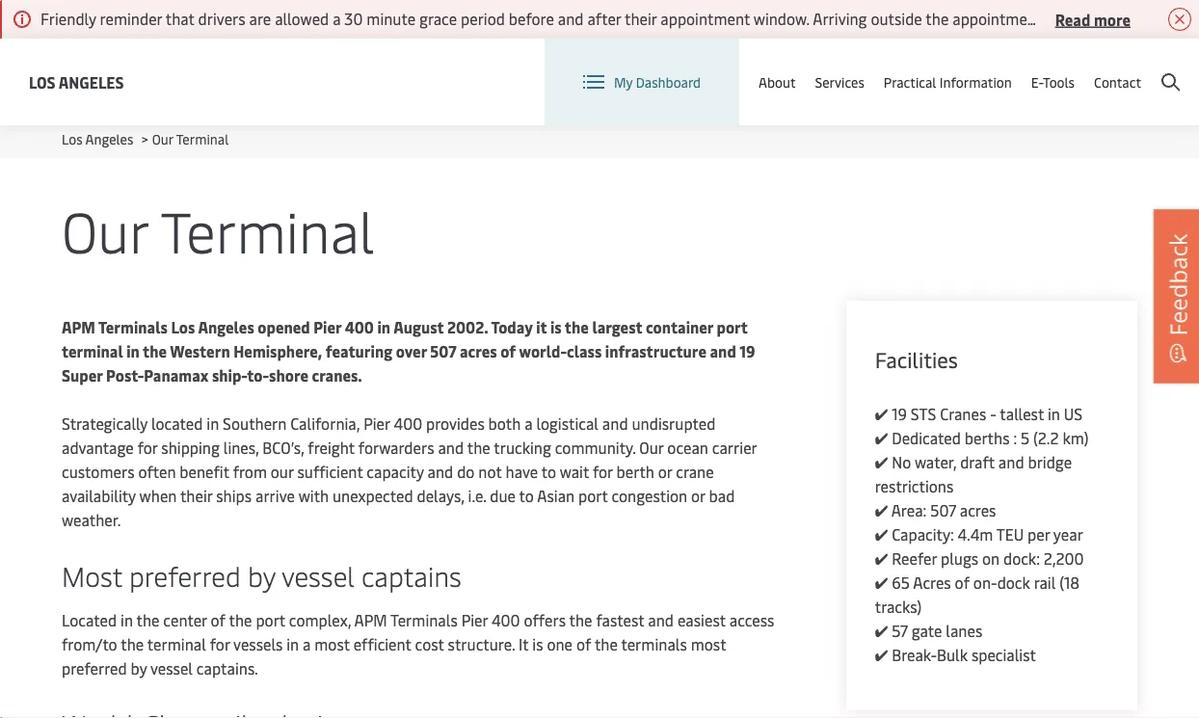 Task type: describe. For each thing, give the bounding box(es) containing it.
efficient
[[354, 634, 411, 655]]

19 inside ✔ 19 sts cranes - tallest in us ✔ dedicated berths : 5 (2.2 km) ✔ no water, draft and bridge restrictions ✔ area: 507 acres ✔ capacity: 4.4m teu per year ✔ reefer plugs on dock: 2,200 ✔ 65 acres of on-dock rail (18 tracks) ✔ 57 gate lanes ✔ break-bulk specialist
[[892, 404, 907, 424]]

about
[[759, 73, 796, 91]]

0 vertical spatial los angeles link
[[29, 70, 124, 94]]

terminals
[[621, 634, 687, 655]]

shipping
[[161, 437, 220, 458]]

1 vertical spatial to
[[519, 486, 534, 506]]

angeles for los angeles > our terminal
[[85, 130, 133, 148]]

in right vessels
[[287, 634, 299, 655]]

both
[[489, 413, 521, 434]]

provides
[[426, 413, 485, 434]]

in up post- at left bottom
[[127, 341, 140, 362]]

advantage
[[62, 437, 134, 458]]

507 for over
[[430, 341, 456, 362]]

400 inside located in the center of the port complex, apm terminals pier 400 offers the fastest and easiest access from/to the terminal for vessels in a most efficient cost structure. it is one of the terminals most preferred by vessel captains.
[[492, 610, 520, 631]]

los inside the apm terminals los angeles opened pier 400 in august 2002. today it is the largest container port terminal in the western hemisphere, featuring over 507 acres of world-class infrastructure and 19 super post-panamax ship-to-shore cranes.
[[171, 317, 195, 337]]

the up vessels
[[229, 610, 252, 631]]

and up community.
[[603, 413, 628, 434]]

from
[[233, 461, 267, 482]]

of inside ✔ 19 sts cranes - tallest in us ✔ dedicated berths : 5 (2.2 km) ✔ no water, draft and bridge restrictions ✔ area: 507 acres ✔ capacity: 4.4m teu per year ✔ reefer plugs on dock: 2,200 ✔ 65 acres of on-dock rail (18 tracks) ✔ 57 gate lanes ✔ break-bulk specialist
[[955, 572, 970, 593]]

our inside strategically located in southern california, pier 400 provides both a logistical and undisrupted advantage for shipping lines, bco's, freight forwarders and the trucking community. our ocean carrier customers often benefit from our sufficient capacity and do not have to wait for berth or crane availability when their ships arrive with unexpected delays, i.e. due to asian port congestion or bad weather.
[[640, 437, 664, 458]]

switch
[[877, 57, 918, 75]]

2 ✔ from the top
[[875, 428, 888, 448]]

feedback button
[[1154, 210, 1200, 383]]

located
[[151, 413, 203, 434]]

our terminal
[[62, 191, 375, 267]]

opened
[[258, 317, 310, 337]]

year
[[1054, 524, 1084, 545]]

global menu button
[[992, 38, 1142, 96]]

largest
[[592, 317, 643, 337]]

acres for capacity:
[[960, 500, 997, 521]]

dock: 2,200
[[1004, 548, 1084, 569]]

-
[[990, 404, 997, 424]]

panamax
[[144, 365, 209, 386]]

super
[[62, 365, 103, 386]]

3 ✔ from the top
[[875, 452, 888, 472]]

the right from/to
[[121, 634, 144, 655]]

wait
[[560, 461, 589, 482]]

507 for area:
[[931, 500, 956, 521]]

in inside strategically located in southern california, pier 400 provides both a logistical and undisrupted advantage for shipping lines, bco's, freight forwarders and the trucking community. our ocean carrier customers often benefit from our sufficient capacity and do not have to wait for berth or crane availability when their ships arrive with unexpected delays, i.e. due to asian port congestion or bad weather.
[[207, 413, 219, 434]]

tools
[[1043, 73, 1075, 91]]

(18
[[1060, 572, 1080, 593]]

reefer
[[892, 548, 937, 569]]

ships
[[216, 486, 252, 506]]

availability
[[62, 486, 136, 506]]

customers
[[62, 461, 135, 482]]

1 vertical spatial our
[[62, 191, 148, 267]]

ship-
[[212, 365, 247, 386]]

one
[[547, 634, 573, 655]]

terminal inside the apm terminals los angeles opened pier 400 in august 2002. today it is the largest container port terminal in the western hemisphere, featuring over 507 acres of world-class infrastructure and 19 super post-panamax ship-to-shore cranes.
[[62, 341, 123, 362]]

do
[[457, 461, 475, 482]]

logistical
[[537, 413, 599, 434]]

400 for in
[[345, 317, 374, 337]]

7 ✔ from the top
[[875, 572, 888, 593]]

contact button
[[1094, 39, 1142, 125]]

of right one
[[577, 634, 591, 655]]

tallest
[[1000, 404, 1044, 424]]

e-
[[1031, 73, 1043, 91]]

and inside located in the center of the port complex, apm terminals pier 400 offers the fastest and easiest access from/to the terminal for vessels in a most efficient cost structure. it is one of the terminals most preferred by vessel captains.
[[648, 610, 674, 631]]

post-
[[106, 365, 144, 386]]

the up one
[[569, 610, 593, 631]]

of inside the apm terminals los angeles opened pier 400 in august 2002. today it is the largest container port terminal in the western hemisphere, featuring over 507 acres of world-class infrastructure and 19 super post-panamax ship-to-shore cranes.
[[501, 341, 516, 362]]

water,
[[915, 452, 957, 472]]

berth
[[617, 461, 655, 482]]

carrier
[[712, 437, 757, 458]]

restrictions
[[875, 476, 954, 497]]

apm terminals los angeles opened pier 400 in august 2002. today it is the largest container port terminal in the western hemisphere, featuring over 507 acres of world-class infrastructure and 19 super post-panamax ship-to-shore cranes.
[[62, 317, 756, 386]]

draft
[[961, 452, 995, 472]]

preferred inside located in the center of the port complex, apm terminals pier 400 offers the fastest and easiest access from/to the terminal for vessels in a most efficient cost structure. it is one of the terminals most preferred by vessel captains.
[[62, 658, 127, 679]]

dedicated
[[892, 428, 961, 448]]

65
[[892, 572, 910, 593]]

in right located
[[121, 610, 133, 631]]

e-tools
[[1031, 73, 1075, 91]]

from/to
[[62, 634, 117, 655]]

in inside ✔ 19 sts cranes - tallest in us ✔ dedicated berths : 5 (2.2 km) ✔ no water, draft and bridge restrictions ✔ area: 507 acres ✔ capacity: 4.4m teu per year ✔ reefer plugs on dock: 2,200 ✔ 65 acres of on-dock rail (18 tracks) ✔ 57 gate lanes ✔ break-bulk specialist
[[1048, 404, 1061, 424]]

forwarders
[[358, 437, 434, 458]]

congestion
[[612, 486, 688, 506]]

our
[[271, 461, 294, 482]]

los angeles > our terminal
[[62, 130, 229, 148]]

cost
[[415, 634, 444, 655]]

complex,
[[289, 610, 351, 631]]

read
[[1056, 8, 1091, 29]]

weather.
[[62, 510, 121, 530]]

arrive
[[255, 486, 295, 506]]

over
[[396, 341, 427, 362]]

unexpected
[[333, 486, 413, 506]]

global
[[1035, 57, 1079, 77]]

area:
[[892, 500, 927, 521]]

1 horizontal spatial to
[[542, 461, 556, 482]]

on
[[983, 548, 1000, 569]]

us
[[1064, 404, 1083, 424]]

it
[[536, 317, 547, 337]]

class
[[567, 341, 602, 362]]

with
[[299, 486, 329, 506]]

8 ✔ from the top
[[875, 621, 888, 641]]

facilities
[[875, 345, 958, 374]]

of right "center"
[[211, 610, 226, 631]]

and inside ✔ 19 sts cranes - tallest in us ✔ dedicated berths : 5 (2.2 km) ✔ no water, draft and bridge restrictions ✔ area: 507 acres ✔ capacity: 4.4m teu per year ✔ reefer plugs on dock: 2,200 ✔ 65 acres of on-dock rail (18 tracks) ✔ 57 gate lanes ✔ break-bulk specialist
[[999, 452, 1025, 472]]

bulk
[[937, 645, 968, 665]]

not
[[479, 461, 502, 482]]

my dashboard
[[614, 73, 701, 91]]



Task type: locate. For each thing, give the bounding box(es) containing it.
0 horizontal spatial 507
[[430, 341, 456, 362]]

the up not
[[467, 437, 491, 458]]

apm inside located in the center of the port complex, apm terminals pier 400 offers the fastest and easiest access from/to the terminal for vessels in a most efficient cost structure. it is one of the terminals most preferred by vessel captains.
[[354, 610, 387, 631]]

terminal up the super
[[62, 341, 123, 362]]

2 vertical spatial los
[[171, 317, 195, 337]]

19
[[740, 341, 756, 362], [892, 404, 907, 424]]

1 vertical spatial 400
[[394, 413, 422, 434]]

2 vertical spatial 400
[[492, 610, 520, 631]]

captains.
[[197, 658, 258, 679]]

angeles up western
[[198, 317, 254, 337]]

and down "provides"
[[438, 437, 464, 458]]

apm up efficient
[[354, 610, 387, 631]]

freight
[[308, 437, 355, 458]]

1 horizontal spatial port
[[579, 486, 608, 506]]

undisrupted
[[632, 413, 716, 434]]

1 vertical spatial port
[[579, 486, 608, 506]]

capacity:
[[892, 524, 954, 545]]

0 horizontal spatial by
[[131, 658, 147, 679]]

0 vertical spatial for
[[138, 437, 158, 458]]

2 vertical spatial pier
[[462, 610, 488, 631]]

507 inside ✔ 19 sts cranes - tallest in us ✔ dedicated berths : 5 (2.2 km) ✔ no water, draft and bridge restrictions ✔ area: 507 acres ✔ capacity: 4.4m teu per year ✔ reefer plugs on dock: 2,200 ✔ 65 acres of on-dock rail (18 tracks) ✔ 57 gate lanes ✔ break-bulk specialist
[[931, 500, 956, 521]]

port inside the apm terminals los angeles opened pier 400 in august 2002. today it is the largest container port terminal in the western hemisphere, featuring over 507 acres of world-class infrastructure and 19 super post-panamax ship-to-shore cranes.
[[717, 317, 748, 337]]

located
[[62, 610, 117, 631]]

4 ✔ from the top
[[875, 500, 888, 521]]

✔ left 'reefer'
[[875, 548, 888, 569]]

vessel inside located in the center of the port complex, apm terminals pier 400 offers the fastest and easiest access from/to the terminal for vessels in a most efficient cost structure. it is one of the terminals most preferred by vessel captains.
[[150, 658, 193, 679]]

structure.
[[448, 634, 515, 655]]

1 horizontal spatial terminals
[[391, 610, 458, 631]]

0 vertical spatial a
[[525, 413, 533, 434]]

19 inside the apm terminals los angeles opened pier 400 in august 2002. today it is the largest container port terminal in the western hemisphere, featuring over 507 acres of world-class infrastructure and 19 super post-panamax ship-to-shore cranes.
[[740, 341, 756, 362]]

or left bad
[[691, 486, 706, 506]]

0 vertical spatial apm
[[62, 317, 95, 337]]

in
[[378, 317, 391, 337], [127, 341, 140, 362], [1048, 404, 1061, 424], [207, 413, 219, 434], [121, 610, 133, 631], [287, 634, 299, 655]]

4.4m
[[958, 524, 994, 545]]

1 horizontal spatial our
[[152, 130, 173, 148]]

1 horizontal spatial or
[[691, 486, 706, 506]]

19 left the sts
[[892, 404, 907, 424]]

1 horizontal spatial is
[[550, 317, 562, 337]]

angeles left >
[[85, 130, 133, 148]]

1 horizontal spatial 400
[[394, 413, 422, 434]]

specialist
[[972, 645, 1037, 665]]

2 vertical spatial for
[[210, 634, 230, 655]]

pier for opened
[[314, 317, 341, 337]]

pier
[[314, 317, 341, 337], [364, 413, 390, 434], [462, 610, 488, 631]]

2 horizontal spatial for
[[593, 461, 613, 482]]

1 vertical spatial by
[[131, 658, 147, 679]]

preferred down from/to
[[62, 658, 127, 679]]

0 vertical spatial by
[[248, 557, 275, 594]]

crane
[[676, 461, 714, 482]]

los
[[29, 71, 56, 92], [62, 130, 83, 148], [171, 317, 195, 337]]

cranes
[[940, 404, 987, 424]]

in up shipping at left
[[207, 413, 219, 434]]

a inside strategically located in southern california, pier 400 provides both a logistical and undisrupted advantage for shipping lines, bco's, freight forwarders and the trucking community. our ocean carrier customers often benefit from our sufficient capacity and do not have to wait for berth or crane availability when their ships arrive with unexpected delays, i.e. due to asian port congestion or bad weather.
[[525, 413, 533, 434]]

have
[[506, 461, 538, 482]]

the up "panamax"
[[143, 341, 167, 362]]

bad
[[709, 486, 735, 506]]

ocean
[[668, 437, 709, 458]]

pier up featuring
[[314, 317, 341, 337]]

los for los angeles > our terminal
[[62, 130, 83, 148]]

507 right the over
[[430, 341, 456, 362]]

information
[[940, 73, 1012, 91]]

sts
[[911, 404, 937, 424]]

acres
[[460, 341, 497, 362], [960, 500, 997, 521]]

to up asian at left
[[542, 461, 556, 482]]

my dashboard button
[[583, 39, 701, 125]]

lines,
[[223, 437, 259, 458]]

pier up forwarders
[[364, 413, 390, 434]]

strategically located in southern california, pier 400 provides both a logistical and undisrupted advantage for shipping lines, bco's, freight forwarders and the trucking community. our ocean carrier customers often benefit from our sufficient capacity and do not have to wait for berth or crane availability when their ships arrive with unexpected delays, i.e. due to asian port congestion or bad weather.
[[62, 413, 757, 530]]

a right 'both'
[[525, 413, 533, 434]]

1 vertical spatial preferred
[[62, 658, 127, 679]]

2 vertical spatial angeles
[[198, 317, 254, 337]]

vessels
[[233, 634, 283, 655]]

a down complex,
[[303, 634, 311, 655]]

1 most from the left
[[315, 634, 350, 655]]

1 horizontal spatial acres
[[960, 500, 997, 521]]

for up often
[[138, 437, 158, 458]]

19 right infrastructure
[[740, 341, 756, 362]]

of
[[501, 341, 516, 362], [955, 572, 970, 593], [211, 610, 226, 631], [577, 634, 591, 655]]

infrastructure
[[605, 341, 707, 362]]

pier inside located in the center of the port complex, apm terminals pier 400 offers the fastest and easiest access from/to the terminal for vessels in a most efficient cost structure. it is one of the terminals most preferred by vessel captains.
[[462, 610, 488, 631]]

angeles
[[59, 71, 124, 92], [85, 130, 133, 148], [198, 317, 254, 337]]

rail
[[1034, 572, 1056, 593]]

for inside located in the center of the port complex, apm terminals pier 400 offers the fastest and easiest access from/to the terminal for vessels in a most efficient cost structure. it is one of the terminals most preferred by vessel captains.
[[210, 634, 230, 655]]

featuring
[[326, 341, 393, 362]]

0 horizontal spatial 19
[[740, 341, 756, 362]]

1 vertical spatial los
[[62, 130, 83, 148]]

port right the container
[[717, 317, 748, 337]]

vessel up complex,
[[282, 557, 355, 594]]

pier inside strategically located in southern california, pier 400 provides both a logistical and undisrupted advantage for shipping lines, bco's, freight forwarders and the trucking community. our ocean carrier customers often benefit from our sufficient capacity and do not have to wait for berth or crane availability when their ships arrive with unexpected delays, i.e. due to asian port congestion or bad weather.
[[364, 413, 390, 434]]

most down easiest in the bottom of the page
[[691, 634, 726, 655]]

used ship-to-shore (sts) cranes in north america image
[[0, 0, 1200, 121]]

0 vertical spatial port
[[717, 317, 748, 337]]

port down wait
[[579, 486, 608, 506]]

is right it at top
[[550, 317, 562, 337]]

:
[[1014, 428, 1017, 448]]

400 up forwarders
[[394, 413, 422, 434]]

bridge
[[1028, 452, 1072, 472]]

asian
[[537, 486, 575, 506]]

in left us
[[1048, 404, 1061, 424]]

by
[[248, 557, 275, 594], [131, 658, 147, 679]]

gate
[[912, 621, 942, 641]]

read more
[[1056, 8, 1131, 29]]

on-
[[974, 572, 998, 593]]

or up congestion
[[658, 461, 672, 482]]

✔ left 57
[[875, 621, 888, 641]]

0 vertical spatial terminal
[[62, 341, 123, 362]]

1 horizontal spatial a
[[525, 413, 533, 434]]

(2.2
[[1034, 428, 1059, 448]]

in left august
[[378, 317, 391, 337]]

world-
[[519, 341, 567, 362]]

0 vertical spatial pier
[[314, 317, 341, 337]]

practical information
[[884, 73, 1012, 91]]

port inside located in the center of the port complex, apm terminals pier 400 offers the fastest and easiest access from/to the terminal for vessels in a most efficient cost structure. it is one of the terminals most preferred by vessel captains.
[[256, 610, 285, 631]]

1 vertical spatial 19
[[892, 404, 907, 424]]

hemisphere,
[[234, 341, 322, 362]]

1 vertical spatial acres
[[960, 500, 997, 521]]

often
[[138, 461, 176, 482]]

pier inside the apm terminals los angeles opened pier 400 in august 2002. today it is the largest container port terminal in the western hemisphere, featuring over 507 acres of world-class infrastructure and 19 super post-panamax ship-to-shore cranes.
[[314, 317, 341, 337]]

menu
[[1083, 57, 1122, 77]]

acres for world-
[[460, 341, 497, 362]]

1 horizontal spatial los
[[62, 130, 83, 148]]

1 vertical spatial pier
[[364, 413, 390, 434]]

0 horizontal spatial apm
[[62, 317, 95, 337]]

for up 'captains.'
[[210, 634, 230, 655]]

apm up the super
[[62, 317, 95, 337]]

0 horizontal spatial or
[[658, 461, 672, 482]]

dashboard
[[636, 73, 701, 91]]

by inside located in the center of the port complex, apm terminals pier 400 offers the fastest and easiest access from/to the terminal for vessels in a most efficient cost structure. it is one of the terminals most preferred by vessel captains.
[[131, 658, 147, 679]]

✔ left area:
[[875, 500, 888, 521]]

1 vertical spatial a
[[303, 634, 311, 655]]

is right it
[[533, 634, 543, 655]]

pier for california,
[[364, 413, 390, 434]]

1 horizontal spatial preferred
[[129, 557, 241, 594]]

1 horizontal spatial by
[[248, 557, 275, 594]]

1 vertical spatial for
[[593, 461, 613, 482]]

0 horizontal spatial vessel
[[150, 658, 193, 679]]

los angeles link left >
[[62, 130, 133, 148]]

or
[[658, 461, 672, 482], [691, 486, 706, 506]]

capacity
[[367, 461, 424, 482]]

the inside strategically located in southern california, pier 400 provides both a logistical and undisrupted advantage for shipping lines, bco's, freight forwarders and the trucking community. our ocean carrier customers often benefit from our sufficient capacity and do not have to wait for berth or crane availability when their ships arrive with unexpected delays, i.e. due to asian port congestion or bad weather.
[[467, 437, 491, 458]]

is inside the apm terminals los angeles opened pier 400 in august 2002. today it is the largest container port terminal in the western hemisphere, featuring over 507 acres of world-class infrastructure and 19 super post-panamax ship-to-shore cranes.
[[550, 317, 562, 337]]

1 vertical spatial terminal
[[147, 634, 206, 655]]

is inside located in the center of the port complex, apm terminals pier 400 offers the fastest and easiest access from/to the terminal for vessels in a most efficient cost structure. it is one of the terminals most preferred by vessel captains.
[[533, 634, 543, 655]]

0 vertical spatial los
[[29, 71, 56, 92]]

0 vertical spatial terminal
[[176, 130, 229, 148]]

located in the center of the port complex, apm terminals pier 400 offers the fastest and easiest access from/to the terminal for vessels in a most efficient cost structure. it is one of the terminals most preferred by vessel captains.
[[62, 610, 775, 679]]

507
[[430, 341, 456, 362], [931, 500, 956, 521]]

2 vertical spatial our
[[640, 437, 664, 458]]

0 horizontal spatial our
[[62, 191, 148, 267]]

southern
[[223, 413, 287, 434]]

0 vertical spatial 19
[[740, 341, 756, 362]]

1 vertical spatial 507
[[931, 500, 956, 521]]

0 horizontal spatial terminal
[[62, 341, 123, 362]]

0 vertical spatial angeles
[[59, 71, 124, 92]]

no
[[892, 452, 911, 472]]

1 horizontal spatial vessel
[[282, 557, 355, 594]]

acres inside ✔ 19 sts cranes - tallest in us ✔ dedicated berths : 5 (2.2 km) ✔ no water, draft and bridge restrictions ✔ area: 507 acres ✔ capacity: 4.4m teu per year ✔ reefer plugs on dock: 2,200 ✔ 65 acres of on-dock rail (18 tracks) ✔ 57 gate lanes ✔ break-bulk specialist
[[960, 500, 997, 521]]

0 horizontal spatial most
[[315, 634, 350, 655]]

1 horizontal spatial 507
[[931, 500, 956, 521]]

✔ left the break-
[[875, 645, 888, 665]]

angeles for los angeles
[[59, 71, 124, 92]]

0 vertical spatial acres
[[460, 341, 497, 362]]

the
[[565, 317, 589, 337], [143, 341, 167, 362], [467, 437, 491, 458], [136, 610, 160, 631], [229, 610, 252, 631], [569, 610, 593, 631], [121, 634, 144, 655], [595, 634, 618, 655]]

terminals up cost
[[391, 610, 458, 631]]

the down fastest
[[595, 634, 618, 655]]

of down today
[[501, 341, 516, 362]]

terminals inside located in the center of the port complex, apm terminals pier 400 offers the fastest and easiest access from/to the terminal for vessels in a most efficient cost structure. it is one of the terminals most preferred by vessel captains.
[[391, 610, 458, 631]]

switch location button
[[847, 55, 973, 77]]

port up vessels
[[256, 610, 285, 631]]

pier up the structure.
[[462, 610, 488, 631]]

more
[[1094, 8, 1131, 29]]

and down the container
[[710, 341, 736, 362]]

2 horizontal spatial port
[[717, 317, 748, 337]]

angeles up los angeles > our terminal
[[59, 71, 124, 92]]

0 horizontal spatial a
[[303, 634, 311, 655]]

✔ left no on the right bottom of the page
[[875, 452, 888, 472]]

0 vertical spatial preferred
[[129, 557, 241, 594]]

0 vertical spatial 507
[[430, 341, 456, 362]]

0 vertical spatial or
[[658, 461, 672, 482]]

acres down 2002.
[[460, 341, 497, 362]]

easiest
[[678, 610, 726, 631]]

2002.
[[447, 317, 488, 337]]

57
[[892, 621, 908, 641]]

0 horizontal spatial pier
[[314, 317, 341, 337]]

0 horizontal spatial los
[[29, 71, 56, 92]]

apm inside the apm terminals los angeles opened pier 400 in august 2002. today it is the largest container port terminal in the western hemisphere, featuring over 507 acres of world-class infrastructure and 19 super post-panamax ship-to-shore cranes.
[[62, 317, 95, 337]]

read more button
[[1056, 7, 1131, 31]]

terminals inside the apm terminals los angeles opened pier 400 in august 2002. today it is the largest container port terminal in the western hemisphere, featuring over 507 acres of world-class infrastructure and 19 super post-panamax ship-to-shore cranes.
[[98, 317, 168, 337]]

2 horizontal spatial pier
[[462, 610, 488, 631]]

1 horizontal spatial apm
[[354, 610, 387, 631]]

and
[[710, 341, 736, 362], [603, 413, 628, 434], [438, 437, 464, 458], [999, 452, 1025, 472], [428, 461, 453, 482], [648, 610, 674, 631]]

and down :
[[999, 452, 1025, 472]]

western
[[170, 341, 230, 362]]

most preferred by vessel captains
[[62, 557, 462, 594]]

lanes
[[946, 621, 983, 641]]

0 vertical spatial 400
[[345, 317, 374, 337]]

terminal inside located in the center of the port complex, apm terminals pier 400 offers the fastest and easiest access from/to the terminal for vessels in a most efficient cost structure. it is one of the terminals most preferred by vessel captains.
[[147, 634, 206, 655]]

our
[[152, 130, 173, 148], [62, 191, 148, 267], [640, 437, 664, 458]]

services button
[[815, 39, 865, 125]]

1 vertical spatial los angeles link
[[62, 130, 133, 148]]

and inside the apm terminals los angeles opened pier 400 in august 2002. today it is the largest container port terminal in the western hemisphere, featuring over 507 acres of world-class infrastructure and 19 super post-panamax ship-to-shore cranes.
[[710, 341, 736, 362]]

of left the on-
[[955, 572, 970, 593]]

preferred up "center"
[[129, 557, 241, 594]]

los angeles link
[[29, 70, 124, 94], [62, 130, 133, 148]]

0 vertical spatial vessel
[[282, 557, 355, 594]]

1 vertical spatial angeles
[[85, 130, 133, 148]]

to right due
[[519, 486, 534, 506]]

the left "center"
[[136, 610, 160, 631]]

1 vertical spatial or
[[691, 486, 706, 506]]

✔ left capacity:
[[875, 524, 888, 545]]

vessel down "center"
[[150, 658, 193, 679]]

1 vertical spatial apm
[[354, 610, 387, 631]]

0 vertical spatial terminals
[[98, 317, 168, 337]]

0 horizontal spatial 400
[[345, 317, 374, 337]]

delays,
[[417, 486, 464, 506]]

9 ✔ from the top
[[875, 645, 888, 665]]

400 inside the apm terminals los angeles opened pier 400 in august 2002. today it is the largest container port terminal in the western hemisphere, featuring over 507 acres of world-class infrastructure and 19 super post-panamax ship-to-shore cranes.
[[345, 317, 374, 337]]

0 horizontal spatial preferred
[[62, 658, 127, 679]]

port inside strategically located in southern california, pier 400 provides both a logistical and undisrupted advantage for shipping lines, bco's, freight forwarders and the trucking community. our ocean carrier customers often benefit from our sufficient capacity and do not have to wait for berth or crane availability when their ships arrive with unexpected delays, i.e. due to asian port congestion or bad weather.
[[579, 486, 608, 506]]

practical information button
[[884, 39, 1012, 125]]

terminals up post- at left bottom
[[98, 317, 168, 337]]

1 vertical spatial is
[[533, 634, 543, 655]]

0 horizontal spatial to
[[519, 486, 534, 506]]

2 horizontal spatial los
[[171, 317, 195, 337]]

2 horizontal spatial our
[[640, 437, 664, 458]]

✔ left "65" on the right bottom of the page
[[875, 572, 888, 593]]

shore
[[269, 365, 309, 386]]

a inside located in the center of the port complex, apm terminals pier 400 offers the fastest and easiest access from/to the terminal for vessels in a most efficient cost structure. it is one of the terminals most preferred by vessel captains.
[[303, 634, 311, 655]]

by up vessels
[[248, 557, 275, 594]]

los angeles link up los angeles > our terminal
[[29, 70, 124, 94]]

angeles inside the apm terminals los angeles opened pier 400 in august 2002. today it is the largest container port terminal in the western hemisphere, featuring over 507 acres of world-class infrastructure and 19 super post-panamax ship-to-shore cranes.
[[198, 317, 254, 337]]

offers
[[524, 610, 566, 631]]

global menu
[[1035, 57, 1122, 77]]

container
[[646, 317, 714, 337]]

1 vertical spatial vessel
[[150, 658, 193, 679]]

to-
[[247, 365, 269, 386]]

terminal down "center"
[[147, 634, 206, 655]]

0 horizontal spatial is
[[533, 634, 543, 655]]

5 ✔ from the top
[[875, 524, 888, 545]]

contact
[[1094, 73, 1142, 91]]

per
[[1028, 524, 1050, 545]]

location
[[921, 57, 973, 75]]

0 horizontal spatial for
[[138, 437, 158, 458]]

✔ left 'dedicated' on the right bottom of the page
[[875, 428, 888, 448]]

0 horizontal spatial terminals
[[98, 317, 168, 337]]

0 vertical spatial is
[[550, 317, 562, 337]]

and up delays,
[[428, 461, 453, 482]]

1 horizontal spatial pier
[[364, 413, 390, 434]]

acres inside the apm terminals los angeles opened pier 400 in august 2002. today it is the largest container port terminal in the western hemisphere, featuring over 507 acres of world-class infrastructure and 19 super post-panamax ship-to-shore cranes.
[[460, 341, 497, 362]]

0 vertical spatial to
[[542, 461, 556, 482]]

1 vertical spatial terminals
[[391, 610, 458, 631]]

✔ left the sts
[[875, 404, 888, 424]]

1 horizontal spatial for
[[210, 634, 230, 655]]

400 up featuring
[[345, 317, 374, 337]]

507 up capacity:
[[931, 500, 956, 521]]

1 horizontal spatial terminal
[[147, 634, 206, 655]]

2 horizontal spatial 400
[[492, 610, 520, 631]]

2 most from the left
[[691, 634, 726, 655]]

1 vertical spatial terminal
[[160, 191, 375, 267]]

0 horizontal spatial acres
[[460, 341, 497, 362]]

1 ✔ from the top
[[875, 404, 888, 424]]

acres up 4.4m at right bottom
[[960, 500, 997, 521]]

close alert image
[[1169, 8, 1192, 31]]

most
[[315, 634, 350, 655], [691, 634, 726, 655]]

california,
[[290, 413, 360, 434]]

6 ✔ from the top
[[875, 548, 888, 569]]

and up terminals
[[648, 610, 674, 631]]

✔ 19 sts cranes - tallest in us ✔ dedicated berths : 5 (2.2 km) ✔ no water, draft and bridge restrictions ✔ area: 507 acres ✔ capacity: 4.4m teu per year ✔ reefer plugs on dock: 2,200 ✔ 65 acres of on-dock rail (18 tracks) ✔ 57 gate lanes ✔ break-bulk specialist
[[875, 404, 1089, 665]]

507 inside the apm terminals los angeles opened pier 400 in august 2002. today it is the largest container port terminal in the western hemisphere, featuring over 507 acres of world-class infrastructure and 19 super post-panamax ship-to-shore cranes.
[[430, 341, 456, 362]]

0 vertical spatial our
[[152, 130, 173, 148]]

by left 'captains.'
[[131, 658, 147, 679]]

los for los angeles
[[29, 71, 56, 92]]

2 vertical spatial port
[[256, 610, 285, 631]]

0 horizontal spatial port
[[256, 610, 285, 631]]

400 for provides
[[394, 413, 422, 434]]

for down community.
[[593, 461, 613, 482]]

the up class
[[565, 317, 589, 337]]

400 inside strategically located in southern california, pier 400 provides both a logistical and undisrupted advantage for shipping lines, bco's, freight forwarders and the trucking community. our ocean carrier customers often benefit from our sufficient capacity and do not have to wait for berth or crane availability when their ships arrive with unexpected delays, i.e. due to asian port congestion or bad weather.
[[394, 413, 422, 434]]

my
[[614, 73, 633, 91]]

most down complex,
[[315, 634, 350, 655]]

fastest
[[596, 610, 645, 631]]

break-
[[892, 645, 937, 665]]

1 horizontal spatial 19
[[892, 404, 907, 424]]

400 up it
[[492, 610, 520, 631]]

1 horizontal spatial most
[[691, 634, 726, 655]]

august
[[394, 317, 444, 337]]

dock
[[998, 572, 1031, 593]]

tracks)
[[875, 596, 922, 617]]



Task type: vqa. For each thing, say whether or not it's contained in the screenshot.
apm within Apm Terminals Los Angeles Opened Pier 400 In August 2002. Today It Is The Largest Container Port Terminal In The Western Hemisphere, Featuring Over 507 Acres Of World-Class Infrastructure And 19 Super Post-Panamax Ship-To-Shore Cranes.
yes



